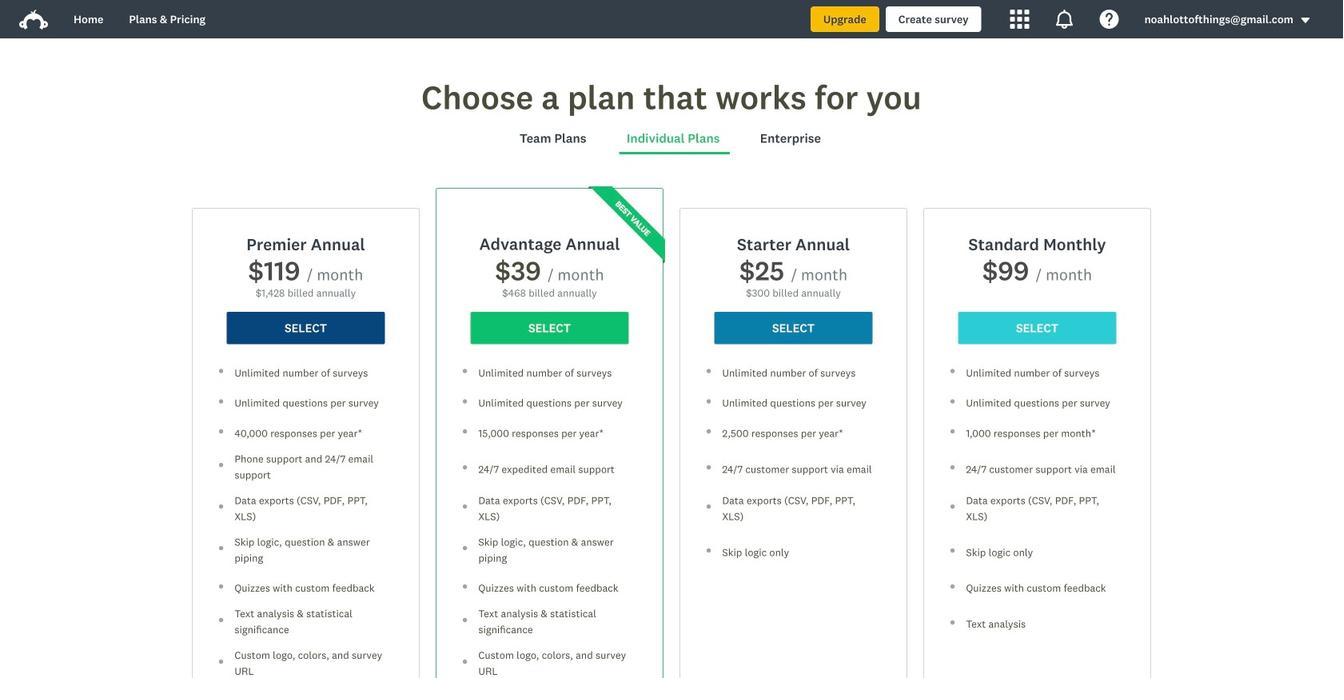 Task type: describe. For each thing, give the bounding box(es) containing it.
1 products icon image from the left
[[1011, 10, 1030, 29]]

2 products icon image from the left
[[1056, 10, 1075, 29]]

help icon image
[[1100, 10, 1120, 29]]



Task type: vqa. For each thing, say whether or not it's contained in the screenshot.
first Products Icon from the left
yes



Task type: locate. For each thing, give the bounding box(es) containing it.
0 horizontal spatial products icon image
[[1011, 10, 1030, 29]]

surveymonkey logo image
[[19, 10, 48, 30]]

1 horizontal spatial products icon image
[[1056, 10, 1075, 29]]

dropdown arrow image
[[1301, 15, 1312, 26]]

products icon image
[[1011, 10, 1030, 29], [1056, 10, 1075, 29]]



